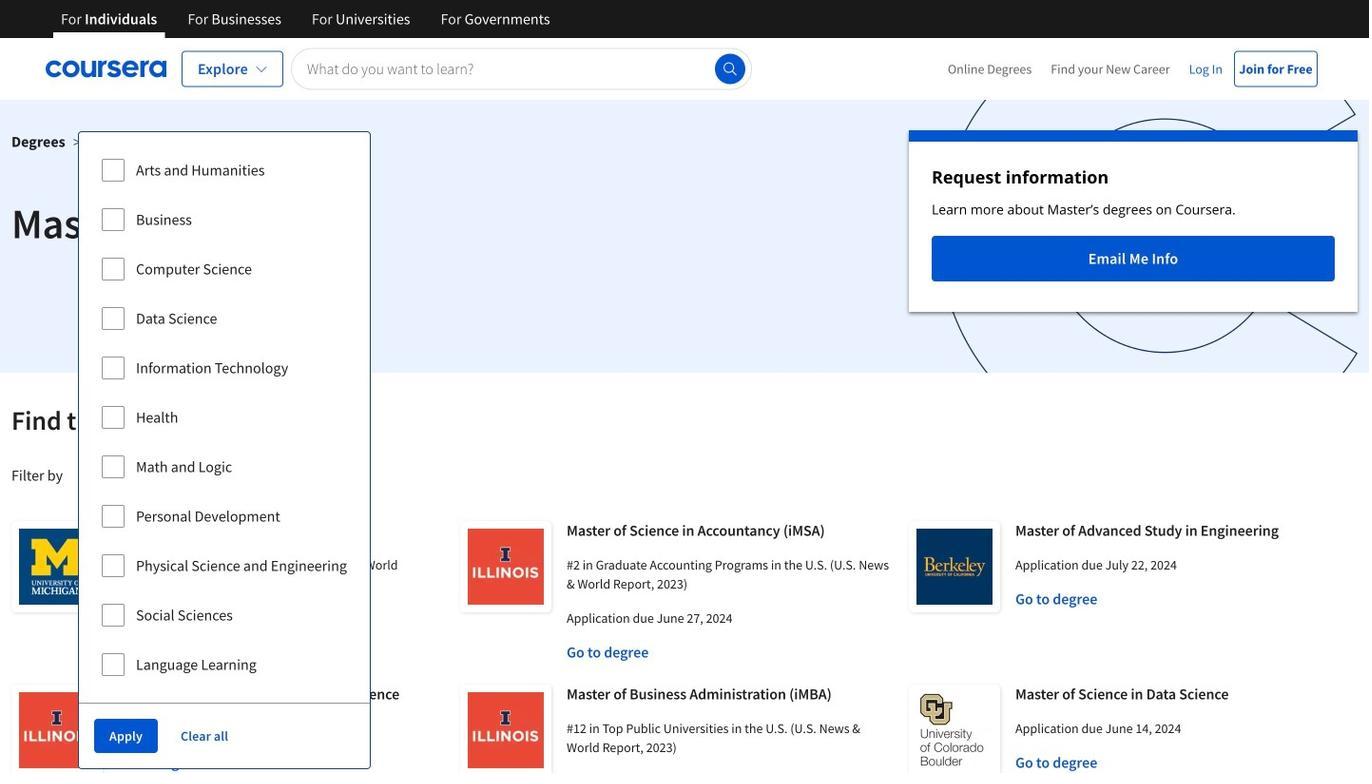 Task type: vqa. For each thing, say whether or not it's contained in the screenshot.
Options list List Box
yes



Task type: describe. For each thing, give the bounding box(es) containing it.
banner navigation
[[46, 0, 565, 38]]

actions toolbar
[[79, 703, 370, 768]]

university of michigan image
[[11, 521, 103, 612]]



Task type: locate. For each thing, give the bounding box(es) containing it.
university of california, berkeley image
[[909, 521, 1000, 612]]

coursera image
[[46, 54, 166, 84]]

options list list box
[[79, 132, 370, 703]]

None search field
[[291, 48, 752, 90]]

university of illinois at urbana-champaign image
[[460, 521, 552, 612], [11, 685, 103, 773], [460, 685, 552, 773]]

university of colorado boulder image
[[909, 685, 1000, 773]]

status
[[909, 130, 1358, 312]]



